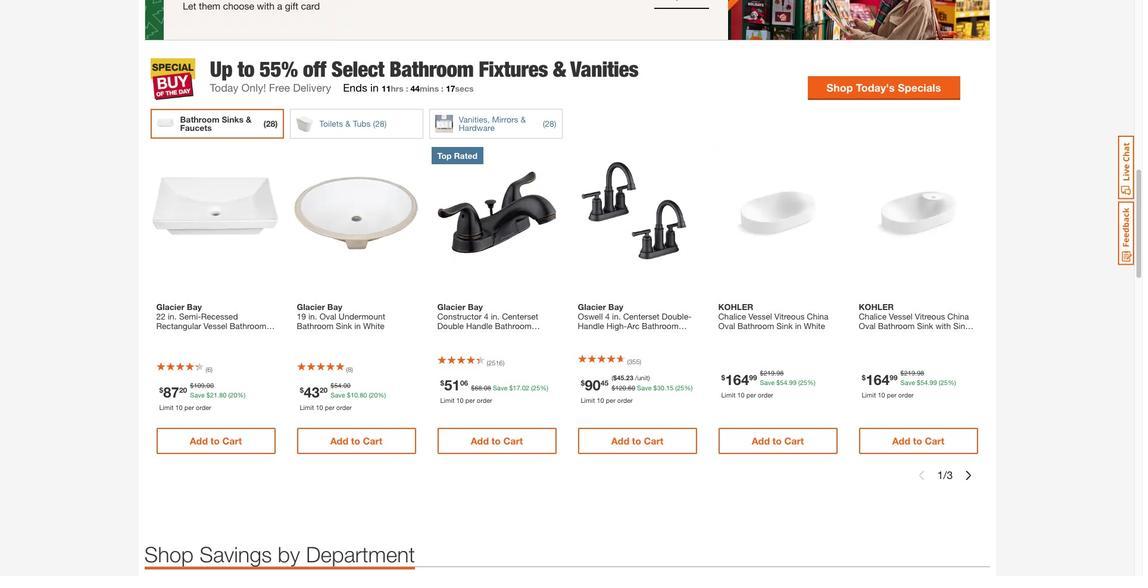 Task type: locate. For each thing, give the bounding box(es) containing it.
add to cart button for kohler chalice vessel vitreous china oval bathroom sink in white
[[719, 428, 838, 454]]

bathroom sinks & faucets
[[180, 114, 252, 133]]

bay up the bronze
[[468, 302, 483, 312]]

) up $ 43 20 $ 54 . 00 save $ 10 . 80 ( 20 %) limit 10 per order
[[352, 366, 353, 373]]

2 4 from the left
[[605, 312, 610, 322]]

cart for glacier bay 22 in. semi-recessed rectangular vessel bathroom sink in white
[[222, 435, 242, 447]]

hole
[[887, 331, 904, 341]]

54 inside $ 43 20 $ 54 . 00 save $ 10 . 80 ( 20 %) limit 10 per order
[[334, 382, 342, 389]]

department
[[306, 542, 415, 567]]

handle for constructor
[[466, 321, 493, 331]]

1 horizontal spatial kohler
[[859, 302, 894, 312]]

2 add to cart button from the left
[[297, 428, 416, 454]]

2 00 from the left
[[343, 382, 351, 389]]

1 horizontal spatial 28
[[375, 119, 385, 129]]

54
[[780, 379, 788, 387], [921, 379, 928, 387], [334, 382, 342, 389]]

1 horizontal spatial 164
[[866, 372, 890, 388]]

in. right 19 in the left of the page
[[308, 312, 317, 322]]

28 for vanities, mirrors & hardware
[[545, 119, 554, 129]]

0 horizontal spatial 164
[[726, 372, 749, 388]]

%) inside $ 51 06 $ 68 . 08 save $ 17 . 02 ( 25 %) limit 10 per order
[[540, 384, 549, 392]]

kohler chalice vessel vitreous china oval bathroom sink with single faucet hole in white
[[859, 302, 977, 341]]

&
[[553, 57, 566, 82], [246, 114, 252, 124], [521, 114, 526, 124], [345, 118, 351, 129]]

0 horizontal spatial 4
[[484, 312, 489, 322]]

2 164 from the left
[[866, 372, 890, 388]]

0 horizontal spatial centerset
[[502, 312, 538, 322]]

4 inside glacier bay constructor 4 in. centerset double handle bathroom faucet in bronze
[[484, 312, 489, 322]]

chalice for chalice vessel vitreous china oval bathroom sink in white
[[719, 312, 746, 322]]

add to cart button for glacier bay 19 in. oval undermount bathroom sink in white
[[297, 428, 416, 454]]

1 98 from the left
[[777, 369, 784, 377]]

in inside glacier bay 22 in. semi-recessed rectangular vessel bathroom sink in white
[[175, 331, 181, 341]]

6
[[207, 366, 211, 373]]

vitreous
[[775, 312, 805, 322], [915, 312, 945, 322]]

bay right 19 in the left of the page
[[327, 302, 342, 312]]

0 horizontal spatial chalice
[[719, 312, 746, 322]]

22 in. semi-recessed rectangular vessel bathroom sink in white image
[[150, 147, 281, 278]]

17
[[446, 84, 455, 94], [513, 384, 520, 392]]

25 inside $ 51 06 $ 68 . 08 save $ 17 . 02 ( 25 %) limit 10 per order
[[533, 384, 540, 392]]

add to cart for oswell 4 in. centerset double- handle high-arc bathroom faucet in matte black (2-pack)
[[611, 435, 664, 447]]

1 cart from the left
[[222, 435, 242, 447]]

0 horizontal spatial 80
[[219, 391, 227, 399]]

80 inside $ 43 20 $ 54 . 00 save $ 10 . 80 ( 20 %) limit 10 per order
[[360, 391, 367, 399]]

1 / 3
[[938, 469, 953, 482]]

chalice up hole
[[859, 312, 887, 322]]

3 in. from the left
[[491, 312, 500, 322]]

1 horizontal spatial vitreous
[[915, 312, 945, 322]]

1 horizontal spatial 00
[[343, 382, 351, 389]]

0 horizontal spatial 28
[[266, 119, 275, 129]]

oval right 19 in the left of the page
[[320, 312, 336, 322]]

6 add to cart from the left
[[893, 435, 945, 447]]

chalice inside kohler chalice vessel vitreous china oval bathroom sink with single faucet hole in white
[[859, 312, 887, 322]]

limit inside $ 87 20 $ 109 . 00 save $ 21 . 80 ( 20 %) limit 10 per order
[[159, 404, 174, 412]]

2 kohler from the left
[[859, 302, 894, 312]]

add to cart for chalice vessel vitreous china oval bathroom sink in white
[[752, 435, 804, 447]]

bay for 90
[[609, 302, 624, 312]]

1 horizontal spatial 17
[[513, 384, 520, 392]]

4 in. from the left
[[612, 312, 621, 322]]

28 right mirrors
[[545, 119, 554, 129]]

centerset for high-
[[623, 312, 660, 322]]

1 horizontal spatial 219
[[905, 369, 915, 377]]

vessel inside kohler chalice vessel vitreous china oval bathroom sink with single faucet hole in white
[[889, 312, 913, 322]]

1 80 from the left
[[219, 391, 227, 399]]

: left the 44
[[406, 84, 408, 94]]

80 inside $ 87 20 $ 109 . 00 save $ 21 . 80 ( 20 %) limit 10 per order
[[219, 391, 227, 399]]

shop today's specials link
[[808, 76, 960, 98]]

1 $ 164 99 $ 219 . 98 save $ 54 . 99 ( 25 %) limit 10 per order from the left
[[722, 369, 816, 399]]

white inside glacier bay 19 in. oval undermount bathroom sink in white
[[363, 321, 385, 331]]

%) inside $ 87 20 $ 109 . 00 save $ 21 . 80 ( 20 %) limit 10 per order
[[237, 391, 246, 399]]

kohler chalice vessel vitreous china oval bathroom sink in white
[[719, 302, 829, 331]]

handle right the double
[[466, 321, 493, 331]]

oval for chalice vessel vitreous china oval bathroom sink with single faucet hole in white
[[859, 321, 876, 331]]

1 handle from the left
[[466, 321, 493, 331]]

glacier for 90
[[578, 302, 606, 312]]

sink
[[336, 321, 352, 331], [777, 321, 793, 331], [917, 321, 934, 331], [156, 331, 173, 341]]

add for oswell 4 in. centerset double- handle high-arc bathroom faucet in matte black (2-pack)
[[611, 435, 630, 447]]

0 horizontal spatial oval
[[320, 312, 336, 322]]

add for 22 in. semi-recessed rectangular vessel bathroom sink in white
[[190, 435, 208, 447]]

219 down kohler chalice vessel vitreous china oval bathroom sink in white
[[764, 369, 775, 377]]

single
[[954, 321, 977, 331]]

2 98 from the left
[[917, 369, 925, 377]]

faucet left hole
[[859, 331, 885, 341]]

1 horizontal spatial ( 28 )
[[543, 119, 557, 129]]

2 vitreous from the left
[[915, 312, 945, 322]]

limit
[[722, 391, 736, 399], [862, 391, 876, 399], [440, 397, 455, 404], [581, 397, 595, 404], [159, 404, 174, 412], [300, 404, 314, 412]]

1 horizontal spatial china
[[948, 312, 969, 322]]

white inside kohler chalice vessel vitreous china oval bathroom sink with single faucet hole in white
[[915, 331, 936, 341]]

per inside $ 87 20 $ 109 . 00 save $ 21 . 80 ( 20 %) limit 10 per order
[[184, 404, 194, 412]]

0 horizontal spatial faucet
[[437, 331, 463, 341]]

0 horizontal spatial 219
[[764, 369, 775, 377]]

0 horizontal spatial vitreous
[[775, 312, 805, 322]]

glacier inside glacier bay constructor 4 in. centerset double handle bathroom faucet in bronze
[[437, 302, 466, 312]]

1 horizontal spatial chalice
[[859, 312, 887, 322]]

) inside the toilets & tubs ( 28 )
[[385, 119, 387, 129]]

219 down kohler chalice vessel vitreous china oval bathroom sink with single faucet hole in white
[[905, 369, 915, 377]]

1 glacier from the left
[[156, 302, 185, 312]]

4 up the bronze
[[484, 312, 489, 322]]

1 chalice from the left
[[719, 312, 746, 322]]

3 28 from the left
[[545, 119, 554, 129]]

1 ( 28 ) from the left
[[264, 119, 278, 129]]

constructor 4 in. centerset double handle bathroom faucet in bronze image
[[431, 147, 563, 278]]

20
[[179, 386, 187, 395], [320, 386, 328, 395], [230, 391, 237, 399], [371, 391, 378, 399]]

5 cart from the left
[[785, 435, 804, 447]]

98 for with
[[917, 369, 925, 377]]

) right tubs
[[385, 119, 387, 129]]

8
[[348, 366, 352, 373]]

cart
[[222, 435, 242, 447], [363, 435, 383, 447], [504, 435, 523, 447], [644, 435, 664, 447], [785, 435, 804, 447], [925, 435, 945, 447]]

06
[[460, 379, 468, 388]]

oval for chalice vessel vitreous china oval bathroom sink in white
[[719, 321, 735, 331]]

0 horizontal spatial ( 28 )
[[264, 119, 278, 129]]

order inside $ 51 06 $ 68 . 08 save $ 17 . 02 ( 25 %) limit 10 per order
[[477, 397, 492, 404]]

( inside $ 51 06 $ 68 . 08 save $ 17 . 02 ( 25 %) limit 10 per order
[[531, 384, 533, 392]]

in. up the bronze
[[491, 312, 500, 322]]

oval inside glacier bay 19 in. oval undermount bathroom sink in white
[[320, 312, 336, 322]]

10 inside $ 51 06 $ 68 . 08 save $ 17 . 02 ( 25 %) limit 10 per order
[[456, 397, 464, 404]]

off
[[303, 57, 326, 82]]

0 horizontal spatial 98
[[777, 369, 784, 377]]

1 in. from the left
[[168, 312, 177, 322]]

2 glacier from the left
[[297, 302, 325, 312]]

) up $ 51 06 $ 68 . 08 save $ 17 . 02 ( 25 %) limit 10 per order
[[503, 359, 505, 367]]

17 inside $ 51 06 $ 68 . 08 save $ 17 . 02 ( 25 %) limit 10 per order
[[513, 384, 520, 392]]

1 horizontal spatial :
[[441, 84, 444, 94]]

1 horizontal spatial 80
[[360, 391, 367, 399]]

oval inside kohler chalice vessel vitreous china oval bathroom sink with single faucet hole in white
[[859, 321, 876, 331]]

the perfect gift for doers - let them choose with a gift card. shop now image
[[144, 0, 990, 41]]

today only! free delivery
[[210, 81, 331, 94]]

per
[[747, 391, 756, 399], [887, 391, 897, 399], [466, 397, 475, 404], [606, 397, 616, 404], [184, 404, 194, 412], [325, 404, 335, 412]]

bathroom inside glacier bay constructor 4 in. centerset double handle bathroom faucet in bronze
[[495, 321, 532, 331]]

( inside $ 43 20 $ 54 . 00 save $ 10 . 80 ( 20 %) limit 10 per order
[[369, 391, 371, 399]]

2 horizontal spatial 28
[[545, 119, 554, 129]]

1 faucet from the left
[[437, 331, 463, 341]]

1 4 from the left
[[484, 312, 489, 322]]

& right sinks
[[246, 114, 252, 124]]

2 horizontal spatial 54
[[921, 379, 928, 387]]

2 horizontal spatial vessel
[[889, 312, 913, 322]]

sink for 19 in. oval undermount bathroom sink in white
[[336, 321, 352, 331]]

00 up 21
[[207, 382, 214, 389]]

99
[[749, 373, 757, 382], [890, 373, 898, 382], [789, 379, 797, 387], [930, 379, 937, 387]]

in inside kohler chalice vessel vitreous china oval bathroom sink with single faucet hole in white
[[906, 331, 913, 341]]

3 bay from the left
[[468, 302, 483, 312]]

bay inside glacier bay constructor 4 in. centerset double handle bathroom faucet in bronze
[[468, 302, 483, 312]]

2 ( 28 ) from the left
[[543, 119, 557, 129]]

17 inside ends in 11 hrs : 44 mins : 17 secs
[[446, 84, 455, 94]]

1 28 from the left
[[266, 119, 275, 129]]

0 horizontal spatial 00
[[207, 382, 214, 389]]

2 china from the left
[[948, 312, 969, 322]]

0 horizontal spatial vessel
[[204, 321, 227, 331]]

43
[[304, 384, 320, 401]]

2 horizontal spatial faucet
[[859, 331, 885, 341]]

& inside bathroom sinks & faucets
[[246, 114, 252, 124]]

80 for 87
[[219, 391, 227, 399]]

98 down kohler chalice vessel vitreous china oval bathroom sink with single faucet hole in white
[[917, 369, 925, 377]]

handle left high-
[[578, 321, 604, 331]]

bathroom inside glacier bay 19 in. oval undermount bathroom sink in white
[[297, 321, 334, 331]]

( inside $ 87 20 $ 109 . 00 save $ 21 . 80 ( 20 %) limit 10 per order
[[228, 391, 230, 399]]

add for chalice vessel vitreous china oval bathroom sink in white
[[752, 435, 770, 447]]

) up 21
[[211, 366, 213, 373]]

30
[[657, 384, 665, 392]]

02
[[522, 384, 530, 392]]

oswell
[[578, 312, 603, 322]]

28 down today only! free delivery
[[266, 119, 275, 129]]

$ 164 99 $ 219 . 98 save $ 54 . 99 ( 25 %) limit 10 per order for in
[[722, 369, 816, 399]]

2 add from the left
[[330, 435, 349, 447]]

add to cart button for kohler chalice vessel vitreous china oval bathroom sink with single faucet hole in white
[[859, 428, 978, 454]]

save inside $ 87 20 $ 109 . 00 save $ 21 . 80 ( 20 %) limit 10 per order
[[190, 391, 205, 399]]

bay inside glacier bay 19 in. oval undermount bathroom sink in white
[[327, 302, 342, 312]]

chalice vessel vitreous china oval bathroom sink with single faucet hole in white image
[[853, 147, 984, 278]]

1 add from the left
[[190, 435, 208, 447]]

1 horizontal spatial 4
[[605, 312, 610, 322]]

to
[[238, 57, 254, 82], [211, 435, 220, 447], [351, 435, 360, 447], [492, 435, 501, 447], [632, 435, 641, 447], [773, 435, 782, 447], [913, 435, 923, 447]]

china for single
[[948, 312, 969, 322]]

1 add to cart button from the left
[[156, 428, 275, 454]]

vitreous inside kohler chalice vessel vitreous china oval bathroom sink in white
[[775, 312, 805, 322]]

1 164 from the left
[[726, 372, 749, 388]]

constructor
[[437, 312, 482, 322]]

fixtures
[[479, 57, 548, 82]]

0 horizontal spatial 17
[[446, 84, 455, 94]]

4 right oswell at the bottom of page
[[605, 312, 610, 322]]

vessel inside glacier bay 22 in. semi-recessed rectangular vessel bathroom sink in white
[[204, 321, 227, 331]]

28
[[266, 119, 275, 129], [375, 119, 385, 129], [545, 119, 554, 129]]

1 horizontal spatial centerset
[[623, 312, 660, 322]]

: right mins
[[441, 84, 444, 94]]

vitreous for with
[[915, 312, 945, 322]]

6 add from the left
[[893, 435, 911, 447]]

glacier bay oswell 4 in. centerset double- handle high-arc bathroom faucet in matte black (2-pack)
[[578, 302, 692, 341]]

1 horizontal spatial vessel
[[749, 312, 772, 322]]

centerset
[[502, 312, 538, 322], [623, 312, 660, 322]]

164 for chalice vessel vitreous china oval bathroom sink in white
[[726, 372, 749, 388]]

1 00 from the left
[[207, 382, 214, 389]]

faucet inside glacier bay constructor 4 in. centerset double handle bathroom faucet in bronze
[[437, 331, 463, 341]]

2 cart from the left
[[363, 435, 383, 447]]

& left tubs
[[345, 118, 351, 129]]

cart for kohler chalice vessel vitreous china oval bathroom sink with single faucet hole in white
[[925, 435, 945, 447]]

2 28 from the left
[[375, 119, 385, 129]]

17 left 02
[[513, 384, 520, 392]]

1 bay from the left
[[187, 302, 202, 312]]

bathroom inside the "glacier bay oswell 4 in. centerset double- handle high-arc bathroom faucet in matte black (2-pack)"
[[642, 321, 679, 331]]

( 28 )
[[264, 119, 278, 129], [543, 119, 557, 129]]

/unit
[[635, 374, 648, 382]]

centerset for bathroom
[[502, 312, 538, 322]]

add to cart button
[[156, 428, 275, 454], [297, 428, 416, 454], [437, 428, 557, 454], [578, 428, 697, 454], [719, 428, 838, 454], [859, 428, 978, 454]]

$ 43 20 $ 54 . 00 save $ 10 . 80 ( 20 %) limit 10 per order
[[300, 382, 386, 412]]

cart for glacier bay 19 in. oval undermount bathroom sink in white
[[363, 435, 383, 447]]

oval inside kohler chalice vessel vitreous china oval bathroom sink in white
[[719, 321, 735, 331]]

5 add to cart button from the left
[[719, 428, 838, 454]]

kohler inside kohler chalice vessel vitreous china oval bathroom sink in white
[[719, 302, 754, 312]]

glacier for 87
[[156, 302, 185, 312]]

oval left hole
[[859, 321, 876, 331]]

bay up rectangular
[[187, 302, 202, 312]]

in. left arc at the right of page
[[612, 312, 621, 322]]

1 kohler from the left
[[719, 302, 754, 312]]

2 219 from the left
[[905, 369, 915, 377]]

today only!
[[210, 81, 266, 94]]

2 $ 164 99 $ 219 . 98 save $ 54 . 99 ( 25 %) limit 10 per order from the left
[[862, 369, 956, 399]]

chalice
[[719, 312, 746, 322], [859, 312, 887, 322]]

oval right pack) on the right bottom
[[719, 321, 735, 331]]

bronze
[[474, 331, 500, 341]]

1 : from the left
[[406, 84, 408, 94]]

up to 55% off select bathroom fixtures & vanities
[[210, 57, 639, 82]]

white
[[363, 321, 385, 331], [804, 321, 825, 331], [184, 331, 205, 341], [915, 331, 936, 341]]

00 down the ( 8 ) on the left
[[343, 382, 351, 389]]

save inside $ 90 45 ( $ 45 . 23 /unit ) $ 120 . 60 save $ 30 . 15 ( 25 %) limit 10 per order
[[637, 384, 652, 392]]

4 add to cart from the left
[[611, 435, 664, 447]]

5 add to cart from the left
[[752, 435, 804, 447]]

& left the "vanities"
[[553, 57, 566, 82]]

6 cart from the left
[[925, 435, 945, 447]]

china for white
[[807, 312, 829, 322]]

glacier
[[156, 302, 185, 312], [297, 302, 325, 312], [437, 302, 466, 312], [578, 302, 606, 312]]

(
[[264, 119, 266, 129], [373, 119, 375, 129], [543, 119, 545, 129], [627, 358, 629, 366], [487, 359, 488, 367], [206, 366, 207, 373], [346, 366, 348, 373], [612, 374, 614, 382], [799, 379, 800, 387], [939, 379, 941, 387], [531, 384, 533, 392], [676, 384, 677, 392], [228, 391, 230, 399], [369, 391, 371, 399]]

3 cart from the left
[[504, 435, 523, 447]]

2 add to cart from the left
[[330, 435, 383, 447]]

0 horizontal spatial kohler
[[719, 302, 754, 312]]

00 inside $ 87 20 $ 109 . 00 save $ 21 . 80 ( 20 %) limit 10 per order
[[207, 382, 214, 389]]

per inside $ 51 06 $ 68 . 08 save $ 17 . 02 ( 25 %) limit 10 per order
[[466, 397, 475, 404]]

1 vitreous from the left
[[775, 312, 805, 322]]

5 add from the left
[[752, 435, 770, 447]]

china
[[807, 312, 829, 322], [948, 312, 969, 322]]

handle inside the "glacier bay oswell 4 in. centerset double- handle high-arc bathroom faucet in matte black (2-pack)"
[[578, 321, 604, 331]]

up
[[210, 57, 232, 82]]

45 left 23
[[617, 374, 624, 382]]

0 horizontal spatial :
[[406, 84, 408, 94]]

45
[[617, 374, 624, 382], [601, 379, 609, 388]]

save
[[760, 379, 775, 387], [901, 379, 915, 387], [493, 384, 508, 392], [637, 384, 652, 392], [190, 391, 205, 399], [331, 391, 345, 399]]

0 horizontal spatial 54
[[334, 382, 342, 389]]

17 right mins
[[446, 84, 455, 94]]

sink for chalice vessel vitreous china oval bathroom sink in white
[[777, 321, 793, 331]]

4
[[484, 312, 489, 322], [605, 312, 610, 322]]

(2-
[[662, 331, 672, 341]]

00 inside $ 43 20 $ 54 . 00 save $ 10 . 80 ( 20 %) limit 10 per order
[[343, 382, 351, 389]]

vitreous inside kohler chalice vessel vitreous china oval bathroom sink with single faucet hole in white
[[915, 312, 945, 322]]

6 add to cart button from the left
[[859, 428, 978, 454]]

matte
[[615, 331, 636, 341]]

sink inside kohler chalice vessel vitreous china oval bathroom sink with single faucet hole in white
[[917, 321, 934, 331]]

in. right 22
[[168, 312, 177, 322]]

4 cart from the left
[[644, 435, 664, 447]]

( 28 ) right mirrors
[[543, 119, 557, 129]]

0 horizontal spatial china
[[807, 312, 829, 322]]

28 right tubs
[[375, 119, 385, 129]]

00 for 87
[[207, 382, 214, 389]]

( 28 ) down today only! free delivery
[[264, 119, 278, 129]]

chalice right double- on the right bottom of page
[[719, 312, 746, 322]]

chalice inside kohler chalice vessel vitreous china oval bathroom sink in white
[[719, 312, 746, 322]]

1 horizontal spatial 54
[[780, 379, 788, 387]]

80
[[219, 391, 227, 399], [360, 391, 367, 399]]

0 horizontal spatial $ 164 99 $ 219 . 98 save $ 54 . 99 ( 25 %) limit 10 per order
[[722, 369, 816, 399]]

$ 164 99 $ 219 . 98 save $ 54 . 99 ( 25 %) limit 10 per order
[[722, 369, 816, 399], [862, 369, 956, 399]]

in. inside glacier bay 19 in. oval undermount bathroom sink in white
[[308, 312, 317, 322]]

80 right 21
[[219, 391, 227, 399]]

savings
[[200, 542, 272, 567]]

vessel inside kohler chalice vessel vitreous china oval bathroom sink in white
[[749, 312, 772, 322]]

kohler inside kohler chalice vessel vitreous china oval bathroom sink with single faucet hole in white
[[859, 302, 894, 312]]

& right mirrors
[[521, 114, 526, 124]]

4 bay from the left
[[609, 302, 624, 312]]

in
[[355, 321, 361, 331], [795, 321, 802, 331], [175, 331, 181, 341], [465, 331, 472, 341], [606, 331, 612, 341], [906, 331, 913, 341]]

glacier inside the "glacier bay oswell 4 in. centerset double- handle high-arc bathroom faucet in matte black (2-pack)"
[[578, 302, 606, 312]]

faucets
[[180, 123, 212, 133]]

recessed
[[201, 312, 238, 322]]

sink inside glacier bay 19 in. oval undermount bathroom sink in white
[[336, 321, 352, 331]]

3 glacier from the left
[[437, 302, 466, 312]]

2 80 from the left
[[360, 391, 367, 399]]

22
[[156, 312, 166, 322]]

2 centerset from the left
[[623, 312, 660, 322]]

1 centerset from the left
[[502, 312, 538, 322]]

2516
[[488, 359, 503, 367]]

4 add to cart button from the left
[[578, 428, 697, 454]]

3 faucet from the left
[[859, 331, 885, 341]]

rated
[[454, 151, 478, 161]]

) right 23
[[648, 374, 650, 382]]

ends in
[[343, 81, 379, 94]]

2 bay from the left
[[327, 302, 342, 312]]

54 for in
[[780, 379, 788, 387]]

centerset inside the "glacier bay oswell 4 in. centerset double- handle high-arc bathroom faucet in matte black (2-pack)"
[[623, 312, 660, 322]]

3 add to cart from the left
[[471, 435, 523, 447]]

4 add from the left
[[611, 435, 630, 447]]

bay inside glacier bay 22 in. semi-recessed rectangular vessel bathroom sink in white
[[187, 302, 202, 312]]

bay up high-
[[609, 302, 624, 312]]

4 glacier from the left
[[578, 302, 606, 312]]

1 horizontal spatial faucet
[[578, 331, 603, 341]]

1 add to cart from the left
[[190, 435, 242, 447]]

$ 164 99 $ 219 . 98 save $ 54 . 99 ( 25 %) limit 10 per order for with
[[862, 369, 956, 399]]

1 horizontal spatial oval
[[719, 321, 735, 331]]

add
[[190, 435, 208, 447], [330, 435, 349, 447], [471, 435, 489, 447], [611, 435, 630, 447], [752, 435, 770, 447], [893, 435, 911, 447]]

2 horizontal spatial oval
[[859, 321, 876, 331]]

1 horizontal spatial 45
[[617, 374, 624, 382]]

glacier inside glacier bay 19 in. oval undermount bathroom sink in white
[[297, 302, 325, 312]]

in inside glacier bay 19 in. oval undermount bathroom sink in white
[[355, 321, 361, 331]]

1 219 from the left
[[764, 369, 775, 377]]

80 right 43
[[360, 391, 367, 399]]

10 inside $ 87 20 $ 109 . 00 save $ 21 . 80 ( 20 %) limit 10 per order
[[175, 404, 183, 412]]

4 inside the "glacier bay oswell 4 in. centerset double- handle high-arc bathroom faucet in matte black (2-pack)"
[[605, 312, 610, 322]]

4 for oswell
[[605, 312, 610, 322]]

2 handle from the left
[[578, 321, 604, 331]]

1 horizontal spatial handle
[[578, 321, 604, 331]]

centerset inside glacier bay constructor 4 in. centerset double handle bathroom faucet in bronze
[[502, 312, 538, 322]]

$ 87 20 $ 109 . 00 save $ 21 . 80 ( 20 %) limit 10 per order
[[159, 382, 246, 412]]

45 left 120
[[601, 379, 609, 388]]

2 in. from the left
[[308, 312, 317, 322]]

51
[[444, 377, 460, 394]]

219 for in
[[764, 369, 775, 377]]

glacier inside glacier bay 22 in. semi-recessed rectangular vessel bathroom sink in white
[[156, 302, 185, 312]]

save inside $ 51 06 $ 68 . 08 save $ 17 . 02 ( 25 %) limit 10 per order
[[493, 384, 508, 392]]

bay inside the "glacier bay oswell 4 in. centerset double- handle high-arc bathroom faucet in matte black (2-pack)"
[[609, 302, 624, 312]]

98 down kohler chalice vessel vitreous china oval bathroom sink in white
[[777, 369, 784, 377]]

0 vertical spatial 17
[[446, 84, 455, 94]]

1 china from the left
[[807, 312, 829, 322]]

1 horizontal spatial 98
[[917, 369, 925, 377]]

faucet down oswell at the bottom of page
[[578, 331, 603, 341]]

sink inside kohler chalice vessel vitreous china oval bathroom sink in white
[[777, 321, 793, 331]]

faucet down constructor
[[437, 331, 463, 341]]

handle
[[466, 321, 493, 331], [578, 321, 604, 331]]

add to cart for 22 in. semi-recessed rectangular vessel bathroom sink in white
[[190, 435, 242, 447]]

shop savings by department
[[144, 542, 415, 567]]

1 vertical spatial 17
[[513, 384, 520, 392]]

( 28 ) for vanities, mirrors & hardware
[[543, 119, 557, 129]]

19
[[297, 312, 306, 322]]

centerset up ( 2516 )
[[502, 312, 538, 322]]

arc
[[627, 321, 640, 331]]

handle inside glacier bay constructor 4 in. centerset double handle bathroom faucet in bronze
[[466, 321, 493, 331]]

25 inside $ 90 45 ( $ 45 . 23 /unit ) $ 120 . 60 save $ 30 . 15 ( 25 %) limit 10 per order
[[677, 384, 685, 392]]

2 faucet from the left
[[578, 331, 603, 341]]

2 chalice from the left
[[859, 312, 887, 322]]

china inside kohler chalice vessel vitreous china oval bathroom sink in white
[[807, 312, 829, 322]]

centerset up black
[[623, 312, 660, 322]]

109
[[194, 382, 205, 389]]

order
[[758, 391, 773, 399], [899, 391, 914, 399], [477, 397, 492, 404], [618, 397, 633, 404], [196, 404, 211, 412], [336, 404, 352, 412]]

%)
[[808, 379, 816, 387], [948, 379, 956, 387], [540, 384, 549, 392], [685, 384, 693, 392], [237, 391, 246, 399], [378, 391, 386, 399]]

0 horizontal spatial handle
[[466, 321, 493, 331]]

faucet
[[437, 331, 463, 341], [578, 331, 603, 341], [859, 331, 885, 341]]

china inside kohler chalice vessel vitreous china oval bathroom sink with single faucet hole in white
[[948, 312, 969, 322]]

28 inside the toilets & tubs ( 28 )
[[375, 119, 385, 129]]

1 horizontal spatial $ 164 99 $ 219 . 98 save $ 54 . 99 ( 25 %) limit 10 per order
[[862, 369, 956, 399]]



Task type: vqa. For each thing, say whether or not it's contained in the screenshot.
54 associated with in
yes



Task type: describe. For each thing, give the bounding box(es) containing it.
cart for glacier bay oswell 4 in. centerset double- handle high-arc bathroom faucet in matte black (2-pack)
[[644, 435, 664, 447]]

90
[[585, 377, 601, 394]]

/
[[944, 469, 947, 482]]

( inside the toilets & tubs ( 28 )
[[373, 119, 375, 129]]

%) inside $ 90 45 ( $ 45 . 23 /unit ) $ 120 . 60 save $ 30 . 15 ( 25 %) limit 10 per order
[[685, 384, 693, 392]]

68
[[475, 384, 482, 392]]

bathroom inside bathroom sinks & faucets
[[180, 114, 220, 124]]

chalice vessel vitreous china oval bathroom sink in white image
[[713, 147, 844, 278]]

order inside $ 87 20 $ 109 . 00 save $ 21 . 80 ( 20 %) limit 10 per order
[[196, 404, 211, 412]]

add to cart button for glacier bay 22 in. semi-recessed rectangular vessel bathroom sink in white
[[156, 428, 275, 454]]

08
[[484, 384, 491, 392]]

glacier bay 22 in. semi-recessed rectangular vessel bathroom sink in white
[[156, 302, 266, 341]]

164 for chalice vessel vitreous china oval bathroom sink with single faucet hole in white
[[866, 372, 890, 388]]

sinks
[[222, 114, 244, 124]]

%) inside $ 43 20 $ 54 . 00 save $ 10 . 80 ( 20 %) limit 10 per order
[[378, 391, 386, 399]]

( 28 ) for bathroom sinks & faucets
[[264, 119, 278, 129]]

in. inside glacier bay constructor 4 in. centerset double handle bathroom faucet in bronze
[[491, 312, 500, 322]]

undermount
[[339, 312, 385, 322]]

mirrors
[[492, 114, 519, 124]]

to for glacier bay oswell 4 in. centerset double- handle high-arc bathroom faucet in matte black (2-pack)
[[632, 435, 641, 447]]

sink inside glacier bay 22 in. semi-recessed rectangular vessel bathroom sink in white
[[156, 331, 173, 341]]

3
[[947, 469, 953, 482]]

per inside $ 43 20 $ 54 . 00 save $ 10 . 80 ( 20 %) limit 10 per order
[[325, 404, 335, 412]]

& inside vanities, mirrors & hardware
[[521, 114, 526, 124]]

free delivery
[[269, 81, 331, 94]]

this is the first slide image
[[917, 471, 927, 481]]

55%
[[260, 57, 298, 82]]

select
[[331, 57, 384, 82]]

( 355 )
[[627, 358, 642, 366]]

black
[[638, 331, 659, 341]]

chalice for chalice vessel vitreous china oval bathroom sink with single faucet hole in white
[[859, 312, 887, 322]]

limit inside $ 51 06 $ 68 . 08 save $ 17 . 02 ( 25 %) limit 10 per order
[[440, 397, 455, 404]]

( 8 )
[[346, 366, 353, 373]]

shop today's specials
[[827, 81, 941, 94]]

feedback link image
[[1118, 201, 1135, 266]]

live chat image
[[1118, 136, 1135, 200]]

order inside $ 43 20 $ 54 . 00 save $ 10 . 80 ( 20 %) limit 10 per order
[[336, 404, 352, 412]]

limit inside $ 90 45 ( $ 45 . 23 /unit ) $ 120 . 60 save $ 30 . 15 ( 25 %) limit 10 per order
[[581, 397, 595, 404]]

special buy logo image
[[150, 59, 195, 100]]

save inside $ 43 20 $ 54 . 00 save $ 10 . 80 ( 20 %) limit 10 per order
[[331, 391, 345, 399]]

bathroom inside kohler chalice vessel vitreous china oval bathroom sink in white
[[738, 321, 774, 331]]

glacier bay constructor 4 in. centerset double handle bathroom faucet in bronze
[[437, 302, 538, 341]]

mins
[[420, 84, 439, 94]]

toilets & tubs ( 28 )
[[320, 118, 387, 129]]

vanities,
[[459, 114, 490, 124]]

4 for constructor
[[484, 312, 489, 322]]

white inside kohler chalice vessel vitreous china oval bathroom sink in white
[[804, 321, 825, 331]]

semi-
[[179, 312, 201, 322]]

pack)
[[672, 331, 692, 341]]

10 inside $ 90 45 ( $ 45 . 23 /unit ) $ 120 . 60 save $ 30 . 15 ( 25 %) limit 10 per order
[[597, 397, 604, 404]]

glacier bay 19 in. oval undermount bathroom sink in white
[[297, 302, 385, 331]]

) down today only! free delivery
[[275, 119, 278, 129]]

order inside $ 90 45 ( $ 45 . 23 /unit ) $ 120 . 60 save $ 30 . 15 ( 25 %) limit 10 per order
[[618, 397, 633, 404]]

98 for in
[[777, 369, 784, 377]]

23
[[626, 374, 634, 382]]

( 2516 )
[[487, 359, 505, 367]]

19 in. oval undermount bathroom sink in white image
[[291, 147, 422, 278]]

) inside $ 90 45 ( $ 45 . 23 /unit ) $ 120 . 60 save $ 30 . 15 ( 25 %) limit 10 per order
[[648, 374, 650, 382]]

faucet inside kohler chalice vessel vitreous china oval bathroom sink with single faucet hole in white
[[859, 331, 885, 341]]

87
[[163, 384, 179, 401]]

00 for 43
[[343, 382, 351, 389]]

$ 90 45 ( $ 45 . 23 /unit ) $ 120 . 60 save $ 30 . 15 ( 25 %) limit 10 per order
[[581, 374, 693, 404]]

per inside $ 90 45 ( $ 45 . 23 /unit ) $ 120 . 60 save $ 30 . 15 ( 25 %) limit 10 per order
[[606, 397, 616, 404]]

ends in 11 hrs : 44 mins : 17 secs
[[343, 81, 474, 94]]

bay for 43
[[327, 302, 342, 312]]

double
[[437, 321, 464, 331]]

60
[[628, 384, 636, 392]]

in inside the "glacier bay oswell 4 in. centerset double- handle high-arc bathroom faucet in matte black (2-pack)"
[[606, 331, 612, 341]]

tubs
[[353, 118, 371, 129]]

limit inside $ 43 20 $ 54 . 00 save $ 10 . 80 ( 20 %) limit 10 per order
[[300, 404, 314, 412]]

hardware
[[459, 123, 495, 133]]

vessel for in
[[749, 312, 772, 322]]

bathroom inside kohler chalice vessel vitreous china oval bathroom sink with single faucet hole in white
[[878, 321, 915, 331]]

28 for bathroom sinks & faucets
[[266, 119, 275, 129]]

to for glacier bay 19 in. oval undermount bathroom sink in white
[[351, 435, 360, 447]]

add for chalice vessel vitreous china oval bathroom sink with single faucet hole in white
[[893, 435, 911, 447]]

top
[[437, 151, 452, 161]]

shop
[[144, 542, 194, 567]]

in inside kohler chalice vessel vitreous china oval bathroom sink in white
[[795, 321, 802, 331]]

kohler for chalice vessel vitreous china oval bathroom sink in white
[[719, 302, 754, 312]]

355
[[629, 358, 640, 366]]

in inside glacier bay constructor 4 in. centerset double handle bathroom faucet in bronze
[[465, 331, 472, 341]]

double-
[[662, 312, 692, 322]]

& inside the toilets & tubs ( 28 )
[[345, 118, 351, 129]]

oswell 4 in. centerset double-handle high-arc bathroom faucet in matte black (2-pack) image
[[572, 147, 703, 278]]

bathroom inside glacier bay 22 in. semi-recessed rectangular vessel bathroom sink in white
[[230, 321, 266, 331]]

80 for 43
[[360, 391, 367, 399]]

) right mirrors
[[554, 119, 557, 129]]

white inside glacier bay 22 in. semi-recessed rectangular vessel bathroom sink in white
[[184, 331, 205, 341]]

) up /unit
[[640, 358, 642, 366]]

to for glacier bay 22 in. semi-recessed rectangular vessel bathroom sink in white
[[211, 435, 220, 447]]

cart for kohler chalice vessel vitreous china oval bathroom sink in white
[[785, 435, 804, 447]]

vanities, mirrors & hardware
[[459, 114, 526, 133]]

high-
[[607, 321, 627, 331]]

11
[[382, 84, 391, 94]]

( 6 )
[[206, 366, 213, 373]]

hrs
[[391, 84, 404, 94]]

15
[[666, 384, 674, 392]]

in. inside the "glacier bay oswell 4 in. centerset double- handle high-arc bathroom faucet in matte black (2-pack)"
[[612, 312, 621, 322]]

3 add from the left
[[471, 435, 489, 447]]

vitreous for in
[[775, 312, 805, 322]]

next slide image
[[964, 471, 973, 481]]

toilets
[[320, 118, 343, 129]]

by
[[278, 542, 300, 567]]

0 horizontal spatial 45
[[601, 379, 609, 388]]

handle for oswell
[[578, 321, 604, 331]]

add to cart for 19 in. oval undermount bathroom sink in white
[[330, 435, 383, 447]]

faucet inside the "glacier bay oswell 4 in. centerset double- handle high-arc bathroom faucet in matte black (2-pack)"
[[578, 331, 603, 341]]

54 for with
[[921, 379, 928, 387]]

vanities
[[571, 57, 639, 82]]

add to cart for chalice vessel vitreous china oval bathroom sink with single faucet hole in white
[[893, 435, 945, 447]]

with
[[936, 321, 951, 331]]

to for kohler chalice vessel vitreous china oval bathroom sink in white
[[773, 435, 782, 447]]

21
[[210, 391, 217, 399]]

add for 19 in. oval undermount bathroom sink in white
[[330, 435, 349, 447]]

3 add to cart button from the left
[[437, 428, 557, 454]]

bay for 87
[[187, 302, 202, 312]]

vessel for with
[[889, 312, 913, 322]]

sink for chalice vessel vitreous china oval bathroom sink with single faucet hole in white
[[917, 321, 934, 331]]

secs
[[455, 84, 474, 94]]

44
[[411, 84, 420, 94]]

$ 51 06 $ 68 . 08 save $ 17 . 02 ( 25 %) limit 10 per order
[[440, 377, 549, 404]]

1
[[938, 469, 944, 482]]

add to cart button for glacier bay oswell 4 in. centerset double- handle high-arc bathroom faucet in matte black (2-pack)
[[578, 428, 697, 454]]

120
[[615, 384, 626, 392]]

kohler for chalice vessel vitreous china oval bathroom sink with single faucet hole in white
[[859, 302, 894, 312]]

rectangular
[[156, 321, 201, 331]]

2 : from the left
[[441, 84, 444, 94]]

to for kohler chalice vessel vitreous china oval bathroom sink with single faucet hole in white
[[913, 435, 923, 447]]

glacier for 43
[[297, 302, 325, 312]]

219 for with
[[905, 369, 915, 377]]

top rated
[[437, 151, 478, 161]]

in. inside glacier bay 22 in. semi-recessed rectangular vessel bathroom sink in white
[[168, 312, 177, 322]]



